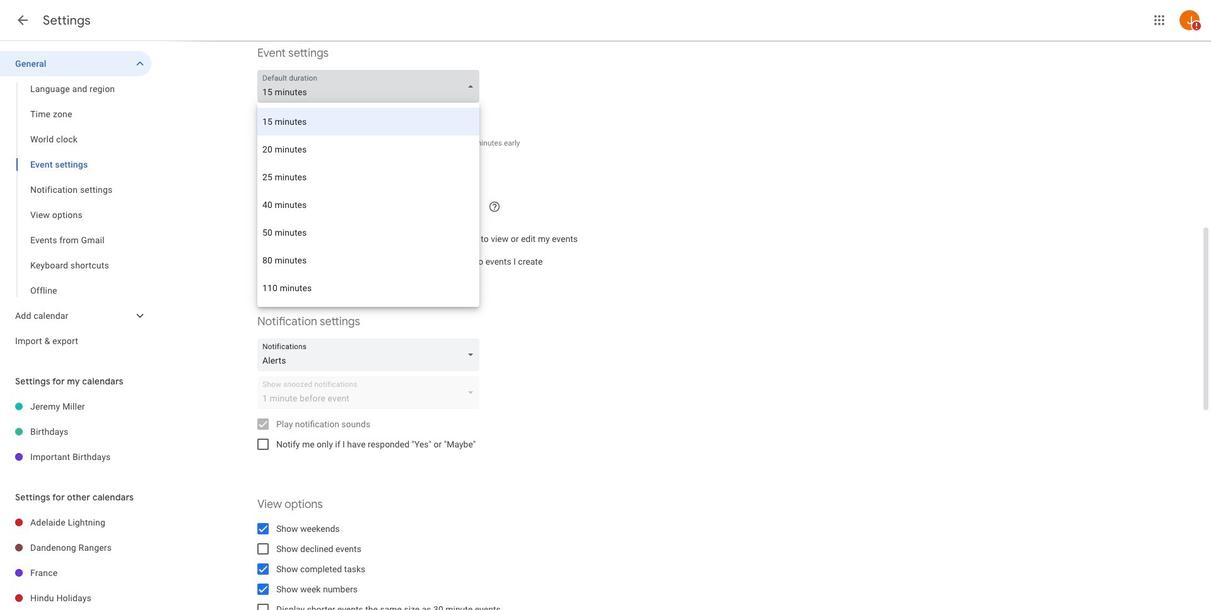 Task type: locate. For each thing, give the bounding box(es) containing it.
None field
[[257, 70, 485, 103], [257, 339, 485, 372], [257, 70, 485, 103], [257, 339, 485, 372]]

0 vertical spatial tree
[[0, 51, 151, 354]]

15 minutes option
[[257, 108, 479, 136]]

20 minutes option
[[257, 136, 479, 163]]

france tree item
[[0, 561, 151, 586]]

group
[[0, 76, 151, 303]]

2 vertical spatial tree
[[0, 510, 151, 611]]

heading
[[43, 13, 91, 28]]

tree
[[0, 51, 151, 354], [0, 394, 151, 470], [0, 510, 151, 611]]

birthdays tree item
[[0, 420, 151, 445]]

110 minutes option
[[257, 274, 479, 302]]

general tree item
[[0, 51, 151, 76]]

1 vertical spatial tree
[[0, 394, 151, 470]]

important birthdays tree item
[[0, 445, 151, 470]]



Task type: describe. For each thing, give the bounding box(es) containing it.
adelaide lightning tree item
[[0, 510, 151, 536]]

3 tree from the top
[[0, 510, 151, 611]]

go back image
[[15, 13, 30, 28]]

1 tree from the top
[[0, 51, 151, 354]]

40 minutes option
[[257, 191, 479, 219]]

jeremy miller tree item
[[0, 394, 151, 420]]

80 minutes option
[[257, 247, 479, 274]]

hindu holidays tree item
[[0, 586, 151, 611]]

dandenong rangers tree item
[[0, 536, 151, 561]]

default duration list box
[[257, 103, 479, 307]]

2 tree from the top
[[0, 394, 151, 470]]

25 minutes option
[[257, 163, 479, 191]]

50 minutes option
[[257, 219, 479, 247]]



Task type: vqa. For each thing, say whether or not it's contained in the screenshot.
the middle tree
yes



